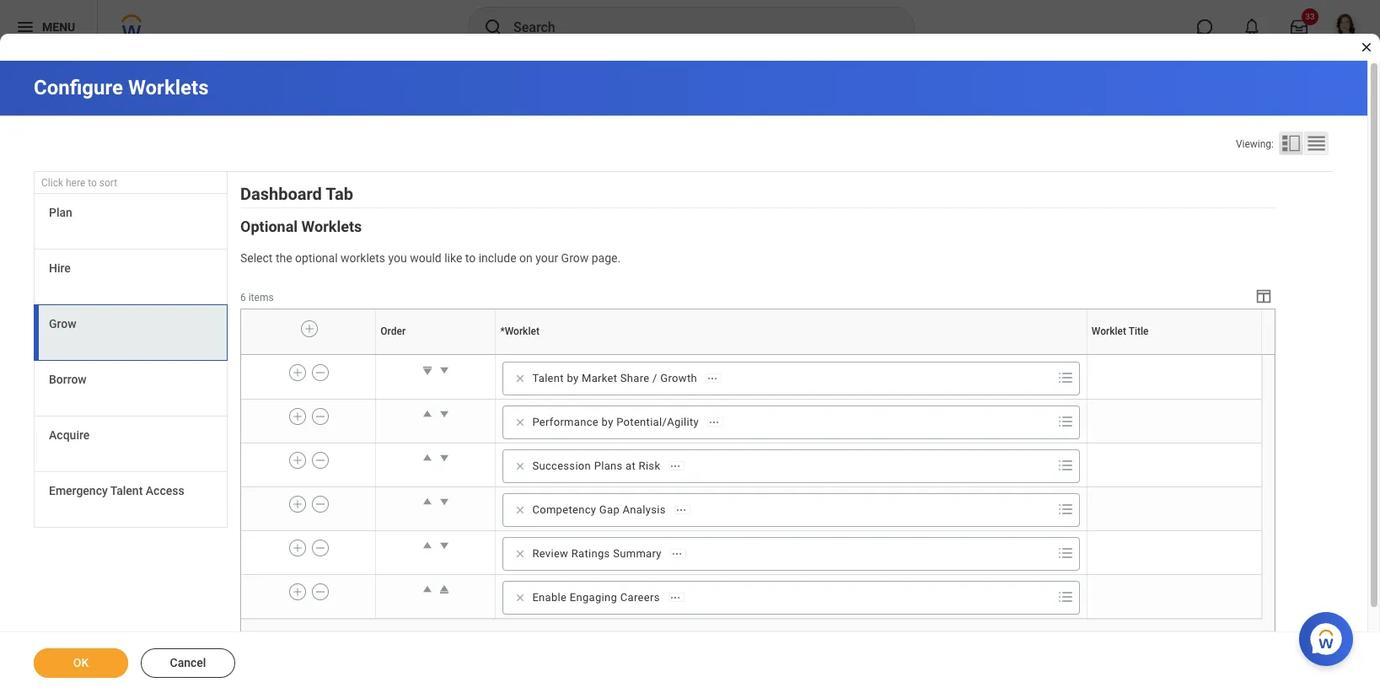 Task type: describe. For each thing, give the bounding box(es) containing it.
configure
[[34, 76, 123, 100]]

profile logan mcneil element
[[1323, 8, 1371, 46]]

caret bottom image
[[419, 362, 436, 379]]

x small image for talent by market share / growth
[[512, 370, 529, 387]]

order for order worklet worklet title
[[435, 354, 437, 355]]

x small image for review ratings summary
[[512, 546, 529, 562]]

by for performance
[[602, 416, 614, 428]]

caret down image for caret up image associated with competency
[[436, 493, 453, 510]]

cancel
[[170, 656, 206, 670]]

talent by market share / growth
[[533, 372, 697, 385]]

related actions image for succession plans at risk
[[670, 460, 682, 472]]

worklets for configure worklets
[[128, 76, 209, 100]]

1 caret down image from the top
[[436, 406, 453, 422]]

ratings
[[572, 547, 610, 560]]

performance by potential/agility, press delete to clear value. option
[[509, 412, 729, 433]]

prompts image for talent by market share / growth
[[1056, 368, 1076, 388]]

worklet title column header
[[1087, 354, 1262, 356]]

caret down image for succession
[[436, 449, 453, 466]]

configure worklets dialog
[[0, 0, 1381, 693]]

grow inside list box
[[49, 317, 76, 331]]

x small image for performance by potential/agility
[[512, 414, 529, 431]]

emergency
[[49, 484, 108, 498]]

related actions image for competency gap analysis
[[675, 504, 687, 516]]

order column header
[[376, 354, 496, 356]]

close configure worklets image
[[1360, 40, 1374, 54]]

share
[[621, 372, 650, 385]]

related actions image for talent by market share / growth
[[707, 373, 719, 384]]

worklets
[[341, 251, 385, 265]]

plus image for talent by market share / growth
[[292, 365, 303, 380]]

enable engaging careers, press delete to clear value. option
[[509, 588, 690, 608]]

*
[[500, 326, 505, 338]]

caret up image for enable
[[419, 581, 436, 598]]

row element containing performance by potential/agility
[[241, 399, 1262, 443]]

0 vertical spatial title
[[1129, 326, 1149, 338]]

order for order
[[381, 326, 406, 338]]

select the optional worklets you would like to include on your grow page.
[[240, 251, 621, 265]]

0 vertical spatial plus image
[[303, 322, 315, 337]]

row element containing competency gap analysis
[[241, 487, 1262, 531]]

dashboard tab
[[240, 184, 353, 204]]

Toggle to List Detail view radio
[[1279, 132, 1304, 155]]

1 vertical spatial title
[[1176, 354, 1177, 355]]

performance by potential/agility element
[[533, 415, 699, 430]]

caret down image for review
[[436, 537, 453, 554]]

to inside popup button
[[88, 177, 97, 189]]

review ratings summary
[[533, 547, 662, 560]]

3 plus image from the top
[[292, 541, 303, 556]]

navigation pane region
[[34, 172, 228, 532]]

enable
[[533, 591, 567, 604]]

sort
[[99, 177, 117, 189]]

analysis
[[623, 503, 666, 516]]

here
[[66, 177, 85, 189]]

review ratings summary element
[[533, 546, 662, 562]]

minus image for plus image corresponding to talent by market share / growth
[[314, 365, 326, 380]]

row element containing order
[[241, 309, 1266, 355]]

talent by market share / growth element
[[533, 371, 697, 386]]

your
[[536, 251, 558, 265]]

caret up image for succession plans at risk
[[419, 449, 436, 466]]

potential/agility
[[617, 416, 699, 428]]

enable engaging careers element
[[533, 590, 660, 605]]

caret down image for caret bottom image
[[436, 362, 453, 379]]

by for talent
[[567, 372, 579, 385]]

notifications large image
[[1244, 19, 1261, 35]]

row element containing enable engaging careers
[[241, 575, 1262, 619]]

competency
[[533, 503, 597, 516]]

talent inside option
[[533, 372, 564, 385]]

Toggle to Grid view radio
[[1305, 132, 1329, 155]]

competency gap analysis, press delete to clear value. option
[[509, 500, 696, 520]]

optional worklets group
[[240, 217, 1276, 632]]

include
[[479, 251, 517, 265]]

order worklet worklet title
[[435, 354, 1177, 355]]

plus image for enable engaging careers
[[292, 584, 303, 600]]

growth
[[661, 372, 697, 385]]

worklet column header
[[496, 354, 1087, 356]]

6
[[240, 292, 246, 303]]

prompts image for competency gap analysis
[[1056, 499, 1076, 519]]

related actions image for performance by potential/agility
[[709, 416, 720, 428]]

minus image for 2nd plus icon from the bottom
[[314, 541, 326, 556]]



Task type: vqa. For each thing, say whether or not it's contained in the screenshot.
Create to the left
no



Task type: locate. For each thing, give the bounding box(es) containing it.
1 vertical spatial by
[[602, 416, 614, 428]]

1 plus image from the top
[[292, 409, 303, 424]]

related actions image inside review ratings summary, press delete to clear value. 'option'
[[671, 548, 683, 560]]

related actions image right the summary
[[671, 548, 683, 560]]

3 x small image from the top
[[512, 546, 529, 562]]

caret top image
[[436, 581, 453, 598]]

market
[[582, 372, 618, 385]]

by right performance
[[602, 416, 614, 428]]

to inside the optional worklets 'group'
[[465, 251, 476, 265]]

you
[[388, 251, 407, 265]]

prompts image for review ratings summary
[[1056, 543, 1076, 563]]

1 vertical spatial worklets
[[302, 218, 362, 235]]

4 row element from the top
[[241, 443, 1262, 487]]

2 vertical spatial prompts image
[[1056, 499, 1076, 519]]

0 vertical spatial related actions image
[[670, 460, 682, 472]]

prompts image for succession plans at risk
[[1056, 455, 1076, 476]]

related actions image inside enable engaging careers, press delete to clear value. option
[[669, 592, 681, 604]]

click
[[41, 177, 63, 189]]

plans
[[594, 460, 623, 472]]

viewing:
[[1236, 138, 1274, 150]]

engaging
[[570, 591, 618, 604]]

emergency talent access
[[49, 484, 184, 498]]

talent up performance
[[533, 372, 564, 385]]

review
[[533, 547, 569, 560]]

borrow
[[49, 373, 87, 386]]

page.
[[592, 251, 621, 265]]

row element containing succession plans at risk
[[241, 443, 1262, 487]]

related actions image right potential/agility
[[709, 416, 720, 428]]

hire
[[49, 262, 71, 275]]

optional
[[295, 251, 338, 265]]

1 vertical spatial caret up image
[[419, 581, 436, 598]]

careers
[[621, 591, 660, 604]]

2 vertical spatial prompts image
[[1056, 587, 1076, 607]]

1 vertical spatial related actions image
[[709, 416, 720, 428]]

0 horizontal spatial worklets
[[128, 76, 209, 100]]

6 items
[[240, 292, 274, 303]]

0 horizontal spatial order
[[381, 326, 406, 338]]

4 minus image from the top
[[314, 584, 326, 600]]

grow inside the optional worklets 'group'
[[561, 251, 589, 265]]

optional worklets
[[240, 218, 362, 235]]

grow down hire
[[49, 317, 76, 331]]

prompts image for enable engaging careers
[[1056, 587, 1076, 607]]

x small image inside review ratings summary, press delete to clear value. 'option'
[[512, 546, 529, 562]]

0 vertical spatial order
[[381, 326, 406, 338]]

7 row element from the top
[[241, 575, 1262, 619]]

x small image inside talent by market share / growth, press delete to clear value. option
[[512, 370, 529, 387]]

acquire
[[49, 429, 90, 442]]

0 horizontal spatial by
[[567, 372, 579, 385]]

row element containing talent by market share / growth
[[241, 356, 1262, 399]]

ok
[[73, 656, 89, 670]]

caret up image for competency
[[419, 493, 436, 510]]

tab
[[326, 184, 353, 204]]

3 caret down image from the top
[[436, 537, 453, 554]]

related actions image right the careers
[[669, 592, 681, 604]]

1 horizontal spatial order
[[435, 354, 437, 355]]

succession plans at risk, press delete to clear value. option
[[509, 456, 690, 476]]

0 vertical spatial x small image
[[512, 370, 529, 387]]

grow
[[561, 251, 589, 265], [49, 317, 76, 331]]

1 caret down image from the top
[[436, 362, 453, 379]]

caret up image
[[419, 406, 436, 422], [419, 449, 436, 466], [419, 537, 436, 554]]

x small image
[[512, 370, 529, 387], [512, 414, 529, 431], [512, 546, 529, 562]]

related actions image right growth
[[707, 373, 719, 384]]

access
[[146, 484, 184, 498]]

1 minus image from the top
[[314, 365, 326, 380]]

2 x small image from the top
[[512, 502, 529, 519]]

related actions image right analysis
[[675, 504, 687, 516]]

plus image
[[292, 409, 303, 424], [292, 497, 303, 512], [292, 541, 303, 556], [292, 584, 303, 600]]

competency gap analysis element
[[533, 503, 666, 518]]

optional worklets button
[[240, 218, 362, 235]]

related actions image for enable engaging careers
[[669, 592, 681, 604]]

3 minus image from the top
[[314, 541, 326, 556]]

2 plus image from the top
[[292, 497, 303, 512]]

plus image
[[303, 322, 315, 337], [292, 365, 303, 380], [292, 453, 303, 468]]

row element containing review ratings summary
[[241, 531, 1262, 575]]

1 x small image from the top
[[512, 458, 529, 475]]

1 vertical spatial minus image
[[314, 497, 326, 512]]

worklet
[[505, 326, 540, 338], [1092, 326, 1127, 338], [790, 354, 793, 355], [1172, 354, 1175, 355]]

1 vertical spatial order
[[435, 354, 437, 355]]

6 row element from the top
[[241, 531, 1262, 575]]

3 prompts image from the top
[[1056, 587, 1076, 607]]

x small image left performance
[[512, 414, 529, 431]]

summary
[[613, 547, 662, 560]]

0 vertical spatial talent
[[533, 372, 564, 385]]

2 prompts image from the top
[[1056, 543, 1076, 563]]

x small image left succession
[[512, 458, 529, 475]]

0 vertical spatial related actions image
[[707, 373, 719, 384]]

caret up image
[[419, 493, 436, 510], [419, 581, 436, 598]]

succession plans at risk
[[533, 460, 661, 472]]

on
[[520, 251, 533, 265]]

x small image left review at the left bottom of page
[[512, 546, 529, 562]]

0 vertical spatial prompts image
[[1056, 368, 1076, 388]]

2 vertical spatial caret down image
[[436, 537, 453, 554]]

1 minus image from the top
[[314, 453, 326, 468]]

1 vertical spatial prompts image
[[1056, 455, 1076, 476]]

prompts image for performance by potential/agility
[[1056, 412, 1076, 432]]

0 vertical spatial by
[[567, 372, 579, 385]]

0 vertical spatial grow
[[561, 251, 589, 265]]

4 plus image from the top
[[292, 584, 303, 600]]

2 vertical spatial related actions image
[[669, 592, 681, 604]]

x small image inside performance by potential/agility, press delete to clear value. option
[[512, 414, 529, 431]]

viewing: option group
[[1236, 132, 1334, 159]]

talent
[[533, 372, 564, 385], [110, 484, 143, 498]]

1 horizontal spatial title
[[1176, 354, 1177, 355]]

x small image left enable on the left of the page
[[512, 589, 529, 606]]

2 caret down image from the top
[[436, 449, 453, 466]]

like
[[445, 251, 462, 265]]

caret up image for review ratings summary
[[419, 537, 436, 554]]

1 vertical spatial to
[[465, 251, 476, 265]]

2 caret down image from the top
[[436, 493, 453, 510]]

configure worklets
[[34, 76, 209, 100]]

0 vertical spatial worklets
[[128, 76, 209, 100]]

1 vertical spatial prompts image
[[1056, 543, 1076, 563]]

minus image for plus icon associated with performance by potential/agility
[[314, 409, 326, 424]]

minus image
[[314, 453, 326, 468], [314, 497, 326, 512]]

5 row element from the top
[[241, 487, 1262, 531]]

to right like
[[465, 251, 476, 265]]

x small image inside competency gap analysis, press delete to clear value. option
[[512, 502, 529, 519]]

1 horizontal spatial by
[[602, 416, 614, 428]]

1 horizontal spatial to
[[465, 251, 476, 265]]

worklets for optional worklets
[[302, 218, 362, 235]]

order up caret bottom image
[[435, 354, 437, 355]]

x small image for enable engaging careers
[[512, 589, 529, 606]]

list box
[[34, 194, 228, 528]]

minus image for plus image associated with succession plans at risk
[[314, 453, 326, 468]]

0 horizontal spatial grow
[[49, 317, 76, 331]]

1 vertical spatial caret down image
[[436, 493, 453, 510]]

1 horizontal spatial grow
[[561, 251, 589, 265]]

3 prompts image from the top
[[1056, 499, 1076, 519]]

2 prompts image from the top
[[1056, 455, 1076, 476]]

click here to sort button
[[34, 172, 228, 194]]

competency gap analysis
[[533, 503, 666, 516]]

plus image for performance by potential/agility
[[292, 409, 303, 424]]

worklet title
[[1092, 326, 1149, 338]]

items
[[249, 292, 274, 303]]

plus image for competency gap analysis
[[292, 497, 303, 512]]

talent left access
[[110, 484, 143, 498]]

enable engaging careers
[[533, 591, 660, 604]]

related actions image inside succession plans at risk, press delete to clear value. option
[[670, 460, 682, 472]]

x small image left competency
[[512, 502, 529, 519]]

order
[[381, 326, 406, 338], [435, 354, 437, 355]]

1 vertical spatial x small image
[[512, 414, 529, 431]]

minus image for plus icon related to competency gap analysis
[[314, 497, 326, 512]]

list box inside configure worklets main content
[[34, 194, 228, 528]]

talent by market share / growth, press delete to clear value. option
[[509, 368, 727, 389]]

workday assistant region
[[1300, 606, 1360, 666]]

configure worklets main content
[[0, 61, 1381, 693]]

ok button
[[34, 649, 128, 678]]

risk
[[639, 460, 661, 472]]

click to view/edit grid preferences image
[[1255, 287, 1274, 305]]

related actions image inside competency gap analysis, press delete to clear value. option
[[675, 504, 687, 516]]

caret down image
[[436, 362, 453, 379], [436, 493, 453, 510]]

x small image down * worklet
[[512, 370, 529, 387]]

1 x small image from the top
[[512, 370, 529, 387]]

1 caret up image from the top
[[419, 406, 436, 422]]

3 x small image from the top
[[512, 589, 529, 606]]

1 vertical spatial x small image
[[512, 502, 529, 519]]

select
[[240, 251, 273, 265]]

related actions image for review ratings summary
[[671, 548, 683, 560]]

related actions image
[[670, 460, 682, 472], [671, 548, 683, 560], [669, 592, 681, 604]]

search image
[[483, 17, 504, 37]]

to
[[88, 177, 97, 189], [465, 251, 476, 265]]

0 horizontal spatial to
[[88, 177, 97, 189]]

minus image
[[314, 365, 326, 380], [314, 409, 326, 424], [314, 541, 326, 556], [314, 584, 326, 600]]

1 horizontal spatial worklets
[[302, 218, 362, 235]]

1 vertical spatial plus image
[[292, 365, 303, 380]]

at
[[626, 460, 636, 472]]

1 vertical spatial related actions image
[[671, 548, 683, 560]]

optional
[[240, 218, 298, 235]]

to left sort
[[88, 177, 97, 189]]

list box containing plan
[[34, 194, 228, 528]]

the
[[276, 251, 292, 265]]

0 vertical spatial prompts image
[[1056, 412, 1076, 432]]

dashboard
[[240, 184, 322, 204]]

0 vertical spatial minus image
[[314, 453, 326, 468]]

performance
[[533, 416, 599, 428]]

1 row element from the top
[[241, 309, 1266, 355]]

prompts image
[[1056, 368, 1076, 388], [1056, 543, 1076, 563], [1056, 587, 1076, 607]]

cancel button
[[141, 649, 235, 678]]

succession plans at risk element
[[533, 459, 661, 474]]

2 row element from the top
[[241, 356, 1262, 399]]

row element
[[241, 309, 1266, 355], [241, 356, 1262, 399], [241, 399, 1262, 443], [241, 443, 1262, 487], [241, 487, 1262, 531], [241, 531, 1262, 575], [241, 575, 1262, 619]]

3 row element from the top
[[241, 399, 1262, 443]]

plus image for succession plans at risk
[[292, 453, 303, 468]]

inbox large image
[[1291, 19, 1308, 35]]

0 vertical spatial to
[[88, 177, 97, 189]]

3 caret up image from the top
[[419, 537, 436, 554]]

2 minus image from the top
[[314, 409, 326, 424]]

2 caret up image from the top
[[419, 581, 436, 598]]

performance by potential/agility
[[533, 416, 699, 428]]

prompts image
[[1056, 412, 1076, 432], [1056, 455, 1076, 476], [1056, 499, 1076, 519]]

1 horizontal spatial talent
[[533, 372, 564, 385]]

0 vertical spatial caret up image
[[419, 406, 436, 422]]

x small image for competency gap analysis
[[512, 502, 529, 519]]

review ratings summary, press delete to clear value. option
[[509, 544, 691, 564]]

succession
[[533, 460, 591, 472]]

2 vertical spatial x small image
[[512, 546, 529, 562]]

1 prompts image from the top
[[1056, 412, 1076, 432]]

1 vertical spatial caret up image
[[419, 449, 436, 466]]

2 vertical spatial caret up image
[[419, 537, 436, 554]]

2 x small image from the top
[[512, 414, 529, 431]]

0 vertical spatial caret down image
[[436, 362, 453, 379]]

worklets
[[128, 76, 209, 100], [302, 218, 362, 235]]

2 vertical spatial x small image
[[512, 589, 529, 606]]

2 minus image from the top
[[314, 497, 326, 512]]

x small image for succession plans at risk
[[512, 458, 529, 475]]

order up order column header
[[381, 326, 406, 338]]

title
[[1129, 326, 1149, 338], [1176, 354, 1177, 355]]

0 vertical spatial x small image
[[512, 458, 529, 475]]

* worklet
[[500, 326, 540, 338]]

0 horizontal spatial title
[[1129, 326, 1149, 338]]

1 prompts image from the top
[[1056, 368, 1076, 388]]

by left market
[[567, 372, 579, 385]]

2 caret up image from the top
[[419, 449, 436, 466]]

1 caret up image from the top
[[419, 493, 436, 510]]

talent inside list box
[[110, 484, 143, 498]]

grow right your
[[561, 251, 589, 265]]

would
[[410, 251, 442, 265]]

minus image for enable engaging careers's plus icon
[[314, 584, 326, 600]]

click here to sort
[[41, 177, 117, 189]]

gap
[[600, 503, 620, 516]]

x small image
[[512, 458, 529, 475], [512, 502, 529, 519], [512, 589, 529, 606]]

0 horizontal spatial talent
[[110, 484, 143, 498]]

/
[[653, 372, 658, 385]]

plan
[[49, 206, 72, 219]]

caret down image
[[436, 406, 453, 422], [436, 449, 453, 466], [436, 537, 453, 554]]

0 vertical spatial caret up image
[[419, 493, 436, 510]]

related actions image
[[707, 373, 719, 384], [709, 416, 720, 428], [675, 504, 687, 516]]

1 vertical spatial caret down image
[[436, 449, 453, 466]]

2 vertical spatial plus image
[[292, 453, 303, 468]]

0 vertical spatial caret down image
[[436, 406, 453, 422]]

1 vertical spatial talent
[[110, 484, 143, 498]]

worklets inside 'group'
[[302, 218, 362, 235]]

1 vertical spatial grow
[[49, 317, 76, 331]]

2 vertical spatial related actions image
[[675, 504, 687, 516]]

related actions image right risk
[[670, 460, 682, 472]]

by
[[567, 372, 579, 385], [602, 416, 614, 428]]



